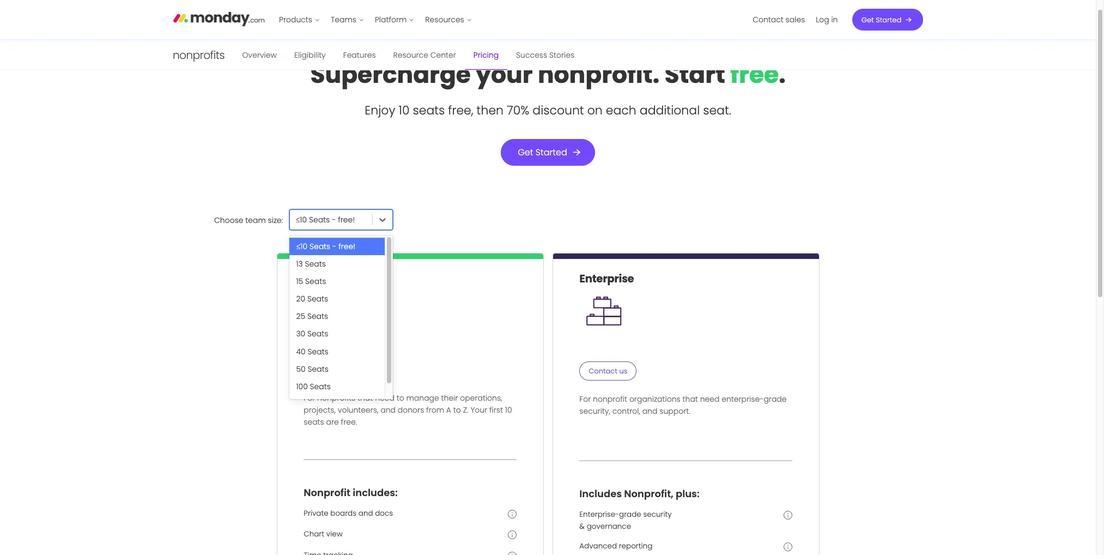 Task type: vqa. For each thing, say whether or not it's contained in the screenshot.
The Use within "Because Monday Sales Crm Is Much Easier To Use Than Our Old Crm, It Requires Less Training."
no



Task type: describe. For each thing, give the bounding box(es) containing it.
boards
[[331, 508, 357, 519]]

contact sales
[[753, 14, 806, 25]]

teams link
[[326, 11, 370, 28]]

enterprise region
[[553, 259, 819, 460]]

seats down 'try'
[[310, 381, 331, 392]]

1 vertical spatial ≤10 seats - free!
[[296, 241, 356, 252]]

seats inside for nonprofits that need to manage their operations, projects, volunteers, and donors from a to z. your first 10 seats are free.
[[304, 416, 324, 427]]

features
[[343, 49, 376, 60]]

private boards/docs are only visible and accessible to you and team members you invite. image
[[508, 510, 517, 519]]

resources link
[[420, 11, 478, 28]]

governance
[[587, 521, 632, 532]]

success
[[517, 49, 548, 60]]

seats up billed
[[308, 329, 329, 339]]

us
[[620, 366, 628, 376]]

enterprise
[[580, 271, 635, 286]]

need inside for nonprofit organizations that need enterprise-grade security, control, and support.
[[701, 394, 720, 405]]

seats down total
[[308, 346, 329, 357]]

their
[[442, 393, 458, 404]]

teams
[[331, 14, 357, 25]]

security,
[[580, 406, 611, 417]]

50
[[296, 364, 306, 374]]

manage
[[407, 393, 439, 404]]

seats up are
[[317, 399, 338, 409]]

support.
[[660, 406, 691, 417]]

30
[[296, 329, 306, 339]]

200+
[[296, 399, 315, 409]]

choose team size:
[[214, 215, 283, 226]]

for for enterprise
[[580, 394, 591, 405]]

enterprise-
[[580, 509, 620, 520]]

1 horizontal spatial to
[[454, 405, 461, 415]]

free,
[[448, 102, 474, 119]]

each
[[606, 102, 637, 119]]

supercharge
[[311, 58, 471, 91]]

total 0 / year billed annually
[[304, 332, 355, 352]]

eligibility link
[[286, 40, 335, 70]]

includes:
[[353, 486, 398, 499]]

$0 region
[[277, 259, 543, 459]]

first
[[490, 405, 503, 415]]

choose
[[214, 215, 243, 226]]

1 horizontal spatial seats
[[413, 102, 445, 119]]

resource center
[[394, 49, 456, 60]]

start
[[665, 58, 726, 91]]

grade inside the enterprise-grade security & governance
[[620, 509, 642, 520]]

nonprofits
[[317, 393, 356, 404]]

a
[[447, 405, 452, 415]]

your
[[471, 405, 488, 415]]

advanced reporting
[[580, 541, 653, 551]]

0 horizontal spatial to
[[397, 393, 404, 404]]

volunteers,
[[338, 405, 379, 415]]

contact for contact sales
[[753, 14, 784, 25]]

try for free
[[321, 365, 358, 376]]

stories
[[550, 49, 575, 60]]

contact us button
[[580, 362, 637, 381]]

40
[[296, 346, 306, 357]]

top tier security features & user management controls. image
[[784, 511, 793, 520]]

then
[[477, 102, 504, 119]]

includes
[[580, 487, 622, 501]]

private boards/docs are only visible and accessible to you and team members you invite. element
[[508, 510, 517, 521]]

eligibility
[[294, 49, 326, 60]]

sales
[[786, 14, 806, 25]]

platform
[[375, 14, 407, 25]]

track and monitor the time spent on each task. image
[[508, 552, 517, 555]]

1 vertical spatial ≤10
[[296, 241, 308, 252]]

annually
[[324, 342, 354, 352]]

seats right 25
[[308, 311, 328, 322]]

team
[[246, 215, 266, 226]]

total
[[304, 332, 323, 343]]

nonprofit for nonprofit
[[304, 271, 355, 286]]

grade inside for nonprofit organizations that need enterprise-grade security, control, and support.
[[764, 394, 787, 405]]

list containing products
[[274, 0, 478, 39]]

for for nonprofit
[[304, 393, 315, 404]]

on
[[588, 102, 603, 119]]

50 seats
[[296, 364, 329, 374]]

1 vertical spatial get started
[[518, 146, 568, 159]]

log in link
[[811, 11, 844, 28]]

try
[[321, 365, 331, 376]]

1 vertical spatial get started button
[[501, 139, 595, 166]]

40 seats
[[296, 346, 329, 357]]

1 horizontal spatial free
[[731, 58, 779, 91]]

need inside for nonprofits that need to manage their operations, projects, volunteers, and donors from a to z. your first 10 seats are free.
[[375, 393, 395, 404]]

and inside for nonprofit organizations that need enterprise-grade security, control, and support.
[[643, 406, 658, 417]]

private
[[304, 508, 329, 519]]

from
[[427, 405, 445, 415]]

enterprise-
[[722, 394, 764, 405]]

your
[[476, 58, 533, 91]]

organizations
[[630, 394, 681, 405]]

resource center link
[[385, 40, 465, 70]]

get inside main element
[[862, 14, 875, 25]]

0 vertical spatial -
[[332, 214, 336, 225]]

list containing contact sales
[[748, 0, 844, 39]]

13
[[296, 259, 303, 269]]

private boards and docs
[[304, 508, 393, 519]]

free.
[[341, 416, 357, 427]]

20 seats
[[296, 294, 328, 304]]

main element
[[274, 0, 924, 39]]

/
[[332, 332, 336, 343]]

seats right size: in the top of the page
[[309, 214, 330, 225]]

nonprofit.
[[538, 58, 660, 91]]

contact for contact us
[[589, 366, 618, 376]]

seats up 13 seats
[[310, 241, 331, 252]]

projects,
[[304, 405, 336, 415]]

&
[[580, 521, 585, 532]]

are
[[326, 416, 339, 427]]

nonprofit: chart view region
[[304, 529, 503, 542]]



Task type: locate. For each thing, give the bounding box(es) containing it.
size:
[[268, 215, 283, 226]]

0 horizontal spatial free
[[344, 365, 358, 376]]

overview
[[242, 49, 277, 60]]

$0
[[304, 289, 333, 321]]

docs
[[375, 508, 393, 519]]

need up 'volunteers,' on the bottom
[[375, 393, 395, 404]]

for inside for nonprofit organizations that need enterprise-grade security, control, and support.
[[580, 394, 591, 405]]

2 nonprofit from the top
[[304, 486, 351, 499]]

free inside 'button'
[[344, 365, 358, 376]]

0 horizontal spatial get started button
[[501, 139, 595, 166]]

need left enterprise-
[[701, 394, 720, 405]]

15
[[296, 276, 303, 287]]

1 vertical spatial free
[[344, 365, 358, 376]]

view
[[327, 529, 343, 539]]

1 horizontal spatial get
[[862, 14, 875, 25]]

security
[[644, 509, 672, 520]]

products link
[[274, 11, 326, 28]]

monday.com logo image
[[173, 7, 265, 30]]

0 vertical spatial grade
[[764, 394, 787, 405]]

that inside for nonprofit organizations that need enterprise-grade security, control, and support.
[[683, 394, 699, 405]]

0 vertical spatial seats
[[413, 102, 445, 119]]

0 vertical spatial 10
[[399, 102, 410, 119]]

and down the organizations
[[643, 406, 658, 417]]

free
[[731, 58, 779, 91], [344, 365, 358, 376]]

0 horizontal spatial seats
[[304, 416, 324, 427]]

for nonprofits that need to manage their operations, projects, volunteers, and donors from a to z. your first 10 seats are free.
[[304, 393, 512, 427]]

success stories
[[517, 49, 575, 60]]

contact
[[753, 14, 784, 25], [589, 366, 618, 376]]

get started right in
[[862, 14, 902, 25]]

contact inside main element
[[753, 14, 784, 25]]

0
[[325, 332, 330, 343]]

1 vertical spatial nonprofit
[[304, 486, 351, 499]]

to right a
[[454, 405, 461, 415]]

get started down enjoy 10 seats free, then 70% discount on each additional seat.
[[518, 146, 568, 159]]

get started button right in
[[853, 9, 924, 31]]

get started button
[[853, 9, 924, 31], [501, 139, 595, 166]]

contact left sales
[[753, 14, 784, 25]]

get down 70%
[[518, 146, 534, 159]]

0 horizontal spatial contact
[[589, 366, 618, 376]]

1 vertical spatial seats
[[304, 416, 324, 427]]

control,
[[613, 406, 641, 417]]

0 horizontal spatial started
[[536, 146, 568, 159]]

20
[[296, 294, 305, 304]]

try for free button
[[304, 362, 375, 380]]

≤10 seats - free!
[[296, 214, 355, 225], [296, 241, 356, 252]]

0 vertical spatial get started
[[862, 14, 902, 25]]

to
[[397, 393, 404, 404], [454, 405, 461, 415]]

reporting
[[619, 541, 653, 551]]

enterprise-grade security & governance
[[580, 509, 672, 532]]

≤10 up the 13
[[296, 241, 308, 252]]

100
[[296, 381, 308, 392]]

z.
[[463, 405, 469, 415]]

contact left us
[[589, 366, 618, 376]]

to up the donors
[[397, 393, 404, 404]]

0 vertical spatial free!
[[338, 214, 355, 225]]

grade
[[764, 394, 787, 405], [620, 509, 642, 520]]

200+ seats
[[296, 399, 338, 409]]

0 horizontal spatial get started
[[518, 146, 568, 159]]

need
[[375, 393, 395, 404], [701, 394, 720, 405]]

0 vertical spatial nonprofit
[[304, 271, 355, 286]]

free right for
[[344, 365, 358, 376]]

free up seat.
[[731, 58, 779, 91]]

that up support.
[[683, 394, 699, 405]]

nonprofit for nonprofit includes:
[[304, 486, 351, 499]]

started inside main element
[[877, 14, 902, 25]]

track and monitor the time spent on each task. element
[[508, 552, 517, 555]]

top tier security features & user management controls. element
[[784, 511, 793, 522]]

and left docs
[[359, 508, 373, 519]]

products
[[279, 14, 312, 25]]

1 horizontal spatial 10
[[505, 405, 512, 415]]

seat.
[[704, 102, 732, 119]]

10 right first
[[505, 405, 512, 415]]

1 vertical spatial started
[[536, 146, 568, 159]]

contact us - enterprise image
[[584, 292, 624, 330]]

log in
[[817, 14, 839, 25]]

enjoy
[[365, 102, 396, 119]]

13 seats
[[296, 259, 326, 269]]

1 vertical spatial 10
[[505, 405, 512, 415]]

0 vertical spatial ≤10
[[296, 214, 307, 225]]

chart view
[[304, 529, 343, 539]]

for inside for nonprofits that need to manage their operations, projects, volunteers, and donors from a to z. your first 10 seats are free.
[[304, 393, 315, 404]]

0 vertical spatial ≤10 seats - free!
[[296, 214, 355, 225]]

and left the donors
[[381, 405, 396, 415]]

log
[[817, 14, 830, 25]]

year
[[338, 332, 355, 343]]

1 nonprofit from the top
[[304, 271, 355, 286]]

1 horizontal spatial for
[[580, 394, 591, 405]]

1 vertical spatial to
[[454, 405, 461, 415]]

pricing
[[474, 49, 499, 60]]

0 horizontal spatial need
[[375, 393, 395, 404]]

2 list from the left
[[748, 0, 844, 39]]

started down enjoy 10 seats free, then 70% discount on each additional seat.
[[536, 146, 568, 159]]

get right in
[[862, 14, 875, 25]]

70%
[[507, 102, 530, 119]]

seats right '50'
[[308, 364, 329, 374]]

visualize your data on different types of charts and graphs. element
[[508, 531, 517, 542]]

chart
[[304, 529, 325, 539]]

0 vertical spatial to
[[397, 393, 404, 404]]

nonprofit
[[593, 394, 628, 405]]

10 right the enjoy
[[399, 102, 410, 119]]

for down 100 seats on the bottom of the page
[[304, 393, 315, 404]]

1 vertical spatial free!
[[339, 241, 356, 252]]

seats down projects,
[[304, 416, 324, 427]]

100 seats
[[296, 381, 331, 392]]

monday.com for non-profit image
[[173, 40, 225, 70]]

plus:
[[676, 487, 700, 501]]

0 horizontal spatial 10
[[399, 102, 410, 119]]

includes nonprofit, plus:
[[580, 487, 700, 501]]

visualize your data on different types of charts and graphs. image
[[508, 531, 517, 539]]

1 list from the left
[[274, 0, 478, 39]]

advanced
[[580, 541, 617, 551]]

resources
[[426, 14, 465, 25]]

1 horizontal spatial started
[[877, 14, 902, 25]]

1 horizontal spatial and
[[381, 405, 396, 415]]

that
[[358, 393, 373, 404], [683, 394, 699, 405]]

25
[[296, 311, 305, 322]]

seats
[[413, 102, 445, 119], [304, 416, 324, 427]]

that up 'volunteers,' on the bottom
[[358, 393, 373, 404]]

nonprofit inside $0 region
[[304, 271, 355, 286]]

1 horizontal spatial list
[[748, 0, 844, 39]]

and inside for nonprofits that need to manage their operations, projects, volunteers, and donors from a to z. your first 10 seats are free.
[[381, 405, 396, 415]]

.
[[779, 58, 786, 91]]

seats right the 13
[[305, 259, 326, 269]]

contact sales button
[[748, 11, 811, 28]]

resource
[[394, 49, 429, 60]]

contact us
[[589, 366, 628, 376]]

operations,
[[460, 393, 503, 404]]

nonprofit: time tracking region
[[304, 550, 503, 555]]

1 horizontal spatial get started button
[[853, 9, 924, 31]]

discount
[[533, 102, 584, 119]]

get started inside main element
[[862, 14, 902, 25]]

1 horizontal spatial get started
[[862, 14, 902, 25]]

0 vertical spatial get started button
[[853, 9, 924, 31]]

2 horizontal spatial and
[[643, 406, 658, 417]]

nonprofit includes:
[[304, 486, 398, 499]]

and inside region
[[359, 508, 373, 519]]

for nonprofit organizations that need enterprise-grade security, control, and support.
[[580, 394, 787, 417]]

0 horizontal spatial grade
[[620, 509, 642, 520]]

1 horizontal spatial contact
[[753, 14, 784, 25]]

seats right '20'
[[308, 294, 328, 304]]

for
[[333, 365, 342, 376]]

≤10 right size: in the top of the page
[[296, 214, 307, 225]]

enjoy 10 seats free, then 70% discount on each additional seat.
[[365, 102, 732, 119]]

billed
[[304, 342, 322, 352]]

enterprise: advanced reporting  &amp; analytics region
[[580, 540, 779, 555]]

10 inside for nonprofits that need to manage their operations, projects, volunteers, and donors from a to z. your first 10 seats are free.
[[505, 405, 512, 415]]

center
[[431, 49, 456, 60]]

0 horizontal spatial get
[[518, 146, 534, 159]]

that inside for nonprofits that need to manage their operations, projects, volunteers, and donors from a to z. your first 10 seats are free.
[[358, 393, 373, 404]]

success stories link
[[508, 40, 584, 70]]

0 vertical spatial free
[[731, 58, 779, 91]]

10
[[399, 102, 410, 119], [505, 405, 512, 415]]

seats right 15
[[305, 276, 326, 287]]

1 horizontal spatial grade
[[764, 394, 787, 405]]

seats left free,
[[413, 102, 445, 119]]

0 horizontal spatial and
[[359, 508, 373, 519]]

1 vertical spatial -
[[333, 241, 337, 252]]

donors
[[398, 405, 424, 415]]

1 vertical spatial contact
[[589, 366, 618, 376]]

started right in
[[877, 14, 902, 25]]

slice and dice everything and get actionable insights from the data. element
[[784, 543, 793, 554]]

nonprofit,
[[625, 487, 674, 501]]

nonprofit down 13 seats
[[304, 271, 355, 286]]

1 vertical spatial grade
[[620, 509, 642, 520]]

0 vertical spatial started
[[877, 14, 902, 25]]

0 horizontal spatial list
[[274, 0, 478, 39]]

1 horizontal spatial that
[[683, 394, 699, 405]]

overview link
[[234, 40, 286, 70]]

1 horizontal spatial need
[[701, 394, 720, 405]]

slice and dice everything and get actionable insights from the data. image
[[784, 543, 793, 551]]

nonprofit up private at the left of the page
[[304, 486, 351, 499]]

0 vertical spatial get
[[862, 14, 875, 25]]

for up security,
[[580, 394, 591, 405]]

get started button down enjoy 10 seats free, then 70% discount on each additional seat.
[[501, 139, 595, 166]]

started
[[877, 14, 902, 25], [536, 146, 568, 159]]

0 horizontal spatial that
[[358, 393, 373, 404]]

free!
[[338, 214, 355, 225], [339, 241, 356, 252]]

0 horizontal spatial for
[[304, 393, 315, 404]]

nonprofit: private boards and docs region
[[304, 508, 503, 521]]

list
[[274, 0, 478, 39], [748, 0, 844, 39]]

1 vertical spatial get
[[518, 146, 534, 159]]

30 seats
[[296, 329, 329, 339]]

get
[[862, 14, 875, 25], [518, 146, 534, 159]]

0 vertical spatial contact
[[753, 14, 784, 25]]

enterprise: enterprise-grade security  &amp; governance region
[[580, 509, 779, 533]]

contact inside the enterprise region
[[589, 366, 618, 376]]

25 seats
[[296, 311, 328, 322]]



